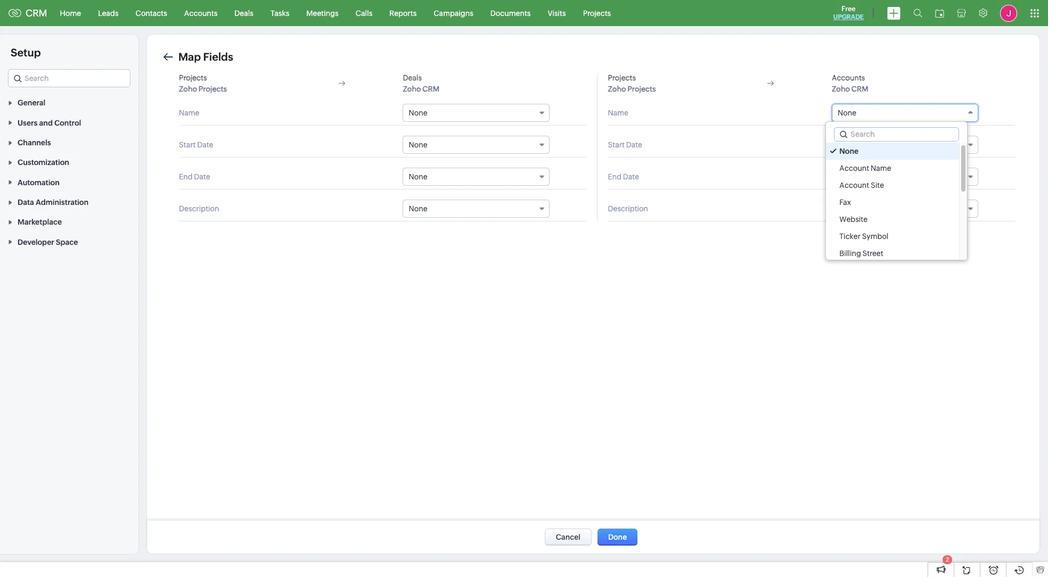 Task type: vqa. For each thing, say whether or not it's contained in the screenshot.
the Tasks link
yes



Task type: locate. For each thing, give the bounding box(es) containing it.
1 horizontal spatial start date
[[608, 141, 643, 149]]

reports link
[[381, 0, 425, 26]]

2 projects zoho projects from the left
[[608, 74, 656, 93]]

2 description from the left
[[608, 205, 648, 213]]

account up fax
[[840, 181, 870, 190]]

start for deals zoho crm
[[179, 141, 196, 149]]

1 horizontal spatial description
[[608, 205, 648, 213]]

0 horizontal spatial end
[[179, 173, 193, 181]]

0 horizontal spatial accounts
[[184, 9, 218, 17]]

1 vertical spatial account
[[840, 181, 870, 190]]

date
[[197, 141, 213, 149], [626, 141, 643, 149], [194, 173, 210, 181], [623, 173, 639, 181]]

free
[[842, 5, 856, 13]]

cancel
[[556, 533, 581, 542]]

0 vertical spatial deals
[[235, 9, 254, 17]]

accounts inside accounts zoho crm
[[832, 74, 866, 82]]

0 horizontal spatial end date
[[179, 173, 210, 181]]

description for deals zoho crm
[[179, 205, 219, 213]]

account
[[840, 164, 870, 173], [840, 181, 870, 190]]

space
[[56, 238, 78, 247]]

1 description from the left
[[179, 205, 219, 213]]

account site
[[840, 181, 885, 190]]

search text field up general dropdown button
[[9, 70, 130, 87]]

tasks
[[271, 9, 289, 17]]

2 start from the left
[[608, 141, 625, 149]]

projects zoho projects
[[179, 74, 227, 93], [608, 74, 656, 93]]

crm link
[[9, 7, 47, 19]]

start
[[179, 141, 196, 149], [608, 141, 625, 149]]

marketplace button
[[0, 212, 139, 232]]

deals inside deals link
[[235, 9, 254, 17]]

documents
[[491, 9, 531, 17]]

accounts
[[184, 9, 218, 17], [832, 74, 866, 82]]

crm inside accounts zoho crm
[[852, 85, 869, 93]]

1 end from the left
[[179, 173, 193, 181]]

calls
[[356, 9, 373, 17]]

start date
[[179, 141, 213, 149], [608, 141, 643, 149]]

1 zoho from the left
[[179, 85, 197, 93]]

cancel button
[[545, 529, 592, 546]]

developer
[[18, 238, 54, 247]]

website option
[[827, 211, 960, 228]]

account name
[[840, 164, 892, 173]]

zoho
[[179, 85, 197, 93], [403, 85, 421, 93], [608, 85, 626, 93], [832, 85, 850, 93]]

1 horizontal spatial projects zoho projects
[[608, 74, 656, 93]]

accounts link
[[176, 0, 226, 26]]

1 horizontal spatial deals
[[403, 74, 422, 82]]

1 vertical spatial search text field
[[835, 128, 959, 141]]

0 horizontal spatial start
[[179, 141, 196, 149]]

1 horizontal spatial name
[[608, 109, 629, 117]]

4 zoho from the left
[[832, 85, 850, 93]]

description
[[179, 205, 219, 213], [608, 205, 648, 213]]

0 horizontal spatial projects zoho projects
[[179, 74, 227, 93]]

1 horizontal spatial crm
[[423, 85, 440, 93]]

0 horizontal spatial deals
[[235, 9, 254, 17]]

1 horizontal spatial end date
[[608, 173, 639, 181]]

name
[[179, 109, 200, 117], [608, 109, 629, 117], [871, 164, 892, 173]]

map fields
[[178, 51, 233, 63]]

1 start date from the left
[[179, 141, 213, 149]]

meetings
[[307, 9, 339, 17]]

0 horizontal spatial description
[[179, 205, 219, 213]]

1 horizontal spatial start
[[608, 141, 625, 149]]

users and control button
[[0, 113, 139, 133]]

end date for deals zoho crm
[[179, 173, 210, 181]]

data
[[18, 198, 34, 207]]

contacts link
[[127, 0, 176, 26]]

crm
[[26, 7, 47, 19], [423, 85, 440, 93], [852, 85, 869, 93]]

visits
[[548, 9, 566, 17]]

1 vertical spatial deals
[[403, 74, 422, 82]]

leads
[[98, 9, 119, 17]]

description for accounts zoho crm
[[608, 205, 648, 213]]

deals
[[235, 9, 254, 17], [403, 74, 422, 82]]

1 horizontal spatial accounts
[[832, 74, 866, 82]]

calls link
[[347, 0, 381, 26]]

0 vertical spatial accounts
[[184, 9, 218, 17]]

account up account site
[[840, 164, 870, 173]]

account name option
[[827, 160, 960, 177]]

2 account from the top
[[840, 181, 870, 190]]

name inside option
[[871, 164, 892, 173]]

meetings link
[[298, 0, 347, 26]]

accounts for accounts
[[184, 9, 218, 17]]

none
[[409, 109, 428, 117], [838, 109, 857, 117], [409, 141, 428, 149], [840, 147, 859, 156], [409, 173, 428, 181], [409, 205, 428, 213]]

done button
[[598, 529, 638, 546]]

1 projects zoho projects from the left
[[179, 74, 227, 93]]

calendar image
[[936, 9, 945, 17]]

1 start from the left
[[179, 141, 196, 149]]

0 vertical spatial search text field
[[9, 70, 130, 87]]

2 horizontal spatial name
[[871, 164, 892, 173]]

0 horizontal spatial start date
[[179, 141, 213, 149]]

reports
[[390, 9, 417, 17]]

list box
[[827, 143, 968, 262]]

1 vertical spatial accounts
[[832, 74, 866, 82]]

1 horizontal spatial search text field
[[835, 128, 959, 141]]

end
[[179, 173, 193, 181], [608, 173, 622, 181]]

search element
[[907, 0, 929, 26]]

2 start date from the left
[[608, 141, 643, 149]]

developer space
[[18, 238, 78, 247]]

1 account from the top
[[840, 164, 870, 173]]

0 horizontal spatial name
[[179, 109, 200, 117]]

projects
[[583, 9, 611, 17], [179, 74, 207, 82], [608, 74, 636, 82], [199, 85, 227, 93], [628, 85, 656, 93]]

None field
[[8, 69, 131, 87], [832, 136, 979, 154], [832, 168, 979, 186], [832, 200, 979, 218], [8, 69, 131, 87], [832, 136, 979, 154], [832, 168, 979, 186], [832, 200, 979, 218]]

crm for deals zoho crm
[[423, 85, 440, 93]]

search text field up none option
[[835, 128, 959, 141]]

Search text field
[[9, 70, 130, 87], [835, 128, 959, 141]]

1 end date from the left
[[179, 173, 210, 181]]

channels
[[18, 139, 51, 147]]

1 horizontal spatial end
[[608, 173, 622, 181]]

0 horizontal spatial crm
[[26, 7, 47, 19]]

projects link
[[575, 0, 620, 26]]

0 vertical spatial account
[[840, 164, 870, 173]]

2 zoho from the left
[[403, 85, 421, 93]]

end date
[[179, 173, 210, 181], [608, 173, 639, 181]]

deals inside deals zoho crm
[[403, 74, 422, 82]]

fields
[[203, 51, 233, 63]]

2 end from the left
[[608, 173, 622, 181]]

control
[[54, 119, 81, 127]]

billing
[[840, 249, 861, 258]]

fax option
[[827, 194, 960, 211]]

home link
[[51, 0, 90, 26]]

projects zoho projects for accounts
[[608, 74, 656, 93]]

2
[[946, 557, 950, 563]]

developer space button
[[0, 232, 139, 252]]

users and control
[[18, 119, 81, 127]]

2 horizontal spatial crm
[[852, 85, 869, 93]]

None field
[[403, 104, 550, 122], [832, 104, 979, 122], [403, 136, 550, 154], [403, 168, 550, 186], [403, 200, 550, 218]]

home
[[60, 9, 81, 17]]

fax
[[840, 198, 852, 207]]

crm inside deals zoho crm
[[423, 85, 440, 93]]

search image
[[914, 9, 923, 18]]

2 end date from the left
[[608, 173, 639, 181]]



Task type: describe. For each thing, give the bounding box(es) containing it.
data administration button
[[0, 192, 139, 212]]

tasks link
[[262, 0, 298, 26]]

profile element
[[994, 0, 1024, 26]]

none inside option
[[840, 147, 859, 156]]

done
[[608, 533, 627, 542]]

end for accounts zoho crm
[[608, 173, 622, 181]]

street
[[863, 249, 884, 258]]

ticker symbol
[[840, 232, 889, 241]]

automation button
[[0, 172, 139, 192]]

site
[[871, 181, 885, 190]]

website
[[840, 215, 868, 224]]

data administration
[[18, 198, 88, 207]]

campaigns link
[[425, 0, 482, 26]]

profile image
[[1001, 5, 1018, 22]]

start for accounts zoho crm
[[608, 141, 625, 149]]

marketplace
[[18, 218, 62, 227]]

none option
[[827, 143, 960, 160]]

crm for accounts zoho crm
[[852, 85, 869, 93]]

documents link
[[482, 0, 539, 26]]

accounts zoho crm
[[832, 74, 869, 93]]

billing street
[[840, 249, 884, 258]]

contacts
[[136, 9, 167, 17]]

end for deals zoho crm
[[179, 173, 193, 181]]

start date for accounts zoho crm
[[608, 141, 643, 149]]

administration
[[36, 198, 88, 207]]

deals for deals
[[235, 9, 254, 17]]

ticker
[[840, 232, 861, 241]]

account site option
[[827, 177, 960, 194]]

deals zoho crm
[[403, 74, 440, 93]]

create menu image
[[888, 7, 901, 19]]

account for account site
[[840, 181, 870, 190]]

general button
[[0, 93, 139, 113]]

map
[[178, 51, 201, 63]]

list box containing none
[[827, 143, 968, 262]]

end date for accounts zoho crm
[[608, 173, 639, 181]]

campaigns
[[434, 9, 474, 17]]

ticker symbol option
[[827, 228, 960, 245]]

deals for deals zoho crm
[[403, 74, 422, 82]]

leads link
[[90, 0, 127, 26]]

zoho inside deals zoho crm
[[403, 85, 421, 93]]

setup
[[11, 46, 41, 59]]

0 horizontal spatial search text field
[[9, 70, 130, 87]]

name for accounts zoho crm
[[608, 109, 629, 117]]

billing street option
[[827, 245, 960, 262]]

symbol
[[863, 232, 889, 241]]

customization button
[[0, 152, 139, 172]]

and
[[39, 119, 53, 127]]

deals link
[[226, 0, 262, 26]]

automation
[[18, 178, 60, 187]]

3 zoho from the left
[[608, 85, 626, 93]]

upgrade
[[834, 13, 864, 21]]

create menu element
[[881, 0, 907, 26]]

channels button
[[0, 133, 139, 152]]

start date for deals zoho crm
[[179, 141, 213, 149]]

visits link
[[539, 0, 575, 26]]

account for account name
[[840, 164, 870, 173]]

name for deals zoho crm
[[179, 109, 200, 117]]

free upgrade
[[834, 5, 864, 21]]

projects zoho projects for deals
[[179, 74, 227, 93]]

general
[[18, 99, 45, 107]]

customization
[[18, 158, 69, 167]]

zoho inside accounts zoho crm
[[832, 85, 850, 93]]

users
[[18, 119, 38, 127]]

accounts for accounts zoho crm
[[832, 74, 866, 82]]



